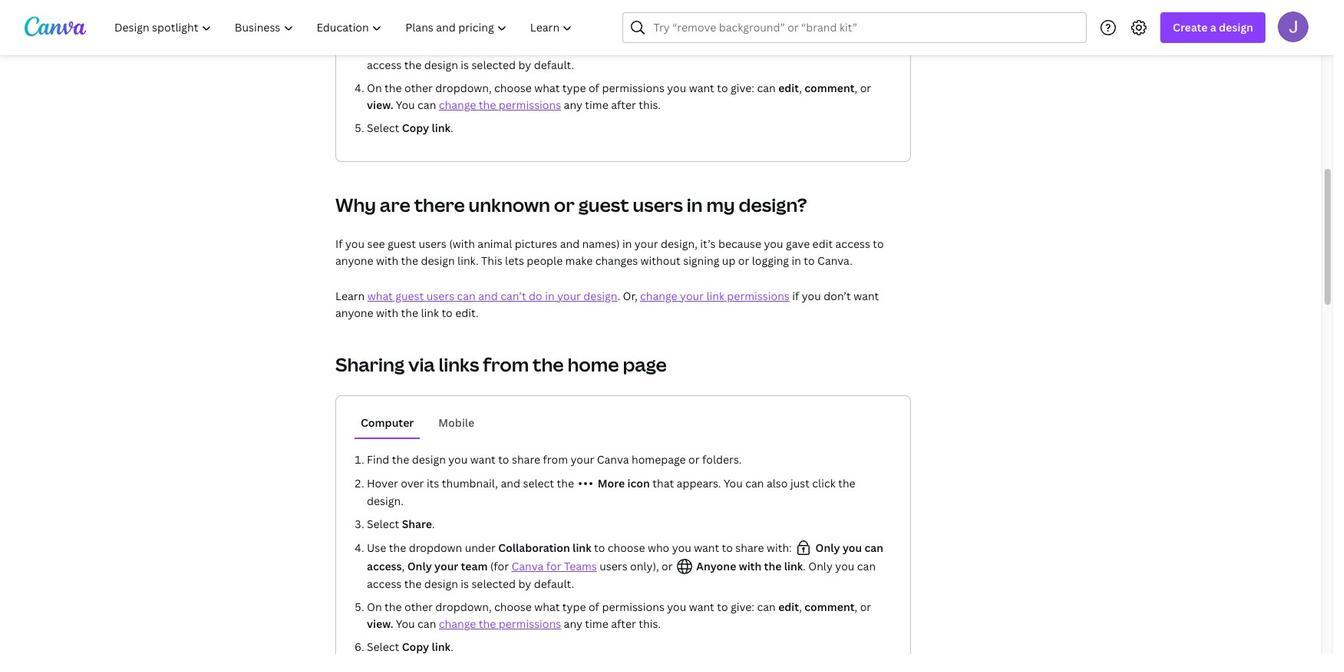 Task type: vqa. For each thing, say whether or not it's contained in the screenshot.
1st give: from the bottom
yes



Task type: describe. For each thing, give the bounding box(es) containing it.
0 vertical spatial change
[[439, 98, 476, 112]]

1 time from the top
[[585, 98, 609, 112]]

folders.
[[703, 452, 742, 467]]

dropdown, for first change the permissions link from the top of the page
[[436, 81, 492, 95]]

find the design you want to share from your canva homepage or folders.
[[367, 452, 742, 467]]

who inside to choose who you want to share with: users only), or
[[648, 22, 670, 36]]

1 on from the top
[[367, 81, 382, 95]]

click
[[813, 476, 836, 491]]

2 vertical spatial you
[[396, 617, 415, 631]]

without
[[641, 253, 681, 268]]

top level navigation element
[[104, 12, 586, 43]]

teams
[[564, 559, 597, 574]]

computer button
[[355, 409, 420, 438]]

1 view. from the top
[[367, 98, 394, 112]]

this
[[482, 253, 503, 268]]

names)
[[583, 237, 620, 251]]

2 this. from the top
[[639, 617, 661, 631]]

1 comment from the top
[[805, 81, 855, 95]]

people
[[527, 253, 563, 268]]

jacob simon image
[[1279, 11, 1309, 42]]

dropdown, for 2nd change the permissions link from the top
[[436, 600, 492, 614]]

learn
[[336, 289, 365, 303]]

1 change the permissions link from the top
[[439, 98, 562, 112]]

with inside if you see guest users (with animal pictures and names) in your design, it's because you gave edit access to anyone with the design link. this lets people make changes without signing up or logging in to canva.
[[376, 253, 399, 268]]

animal
[[478, 237, 512, 251]]

design.
[[367, 494, 404, 508]]

2 vertical spatial and
[[501, 476, 521, 491]]

thumbnail,
[[442, 476, 498, 491]]

2 view. from the top
[[367, 617, 394, 631]]

only you can access
[[367, 541, 884, 574]]

0 vertical spatial edit
[[779, 81, 800, 95]]

mobile
[[439, 415, 475, 430]]

can't
[[501, 289, 527, 303]]

2 time from the top
[[585, 617, 609, 631]]

1 on the other dropdown, choose what type of permissions you want to give: can edit , comment , or view. you can change the permissions any time after this. from the top
[[367, 81, 872, 112]]

share
[[402, 517, 432, 531]]

are
[[380, 192, 411, 217]]

anyone inside if you don't want anyone with the link to edit.
[[336, 306, 374, 320]]

because
[[719, 237, 762, 251]]

2 by from the top
[[519, 577, 532, 591]]

change your link permissions link
[[641, 289, 790, 303]]

your inside if you see guest users (with animal pictures and names) in your design, it's because you gave edit access to anyone with the design link. this lets people make changes without signing up or logging in to canva.
[[635, 237, 659, 251]]

1 is from the top
[[461, 58, 469, 72]]

use for use the dropdown under collaboration link to choose who you want to share with:
[[367, 541, 387, 555]]

1 vertical spatial change
[[641, 289, 678, 303]]

more icon
[[595, 476, 650, 491]]

anyone inside if you see guest users (with animal pictures and names) in your design, it's because you gave edit access to anyone with the design link. this lets people make changes without signing up or logging in to canva.
[[336, 253, 374, 268]]

icon
[[628, 476, 650, 491]]

its
[[427, 476, 440, 491]]

2 on the other dropdown, choose what type of permissions you want to give: can edit , comment , or view. you can change the permissions any time after this. from the top
[[367, 600, 872, 631]]

1 selected from the top
[[472, 58, 516, 72]]

use the dropdown under
[[367, 22, 499, 36]]

use the dropdown under collaboration link to choose who you want to share with:
[[367, 541, 795, 555]]

it's
[[701, 237, 716, 251]]

can inside only you can access
[[865, 541, 884, 555]]

1 vertical spatial what
[[368, 289, 393, 303]]

hover
[[367, 476, 398, 491]]

0 horizontal spatial and
[[479, 289, 498, 303]]

there
[[414, 192, 465, 217]]

2 is from the top
[[461, 577, 469, 591]]

access inside only you can access
[[367, 559, 402, 574]]

edit.
[[456, 306, 479, 320]]

if
[[336, 237, 343, 251]]

create a design button
[[1161, 12, 1266, 43]]

links
[[439, 352, 479, 377]]

computer
[[361, 415, 414, 430]]

2 vertical spatial guest
[[396, 289, 424, 303]]

my
[[707, 192, 735, 217]]

don't
[[824, 289, 852, 303]]

logging
[[752, 253, 790, 268]]

2 type from the top
[[563, 600, 586, 614]]

want inside to choose who you want to share with: users only), or
[[694, 22, 720, 36]]

your right do
[[558, 289, 581, 303]]

anyone with the link
[[694, 559, 803, 574]]

home
[[568, 352, 619, 377]]

lets
[[505, 253, 524, 268]]

2 with: from the top
[[767, 541, 792, 555]]

2 who from the top
[[648, 541, 670, 555]]

that
[[653, 476, 674, 491]]

users inside if you see guest users (with animal pictures and names) in your design, it's because you gave edit access to anyone with the design link. this lets people make changes without signing up or logging in to canva.
[[419, 237, 447, 251]]

0 vertical spatial you
[[396, 98, 415, 112]]

access inside if you see guest users (with animal pictures and names) in your design, it's because you gave edit access to anyone with the design link. this lets people make changes without signing up or logging in to canva.
[[836, 237, 871, 251]]

in left my
[[687, 192, 703, 217]]

or inside if you see guest users (with animal pictures and names) in your design, it's because you gave edit access to anyone with the design link. this lets people make changes without signing up or logging in to canva.
[[739, 253, 750, 268]]

the inside if you see guest users (with animal pictures and names) in your design, it's because you gave edit access to anyone with the design link. this lets people make changes without signing up or logging in to canva.
[[401, 253, 419, 268]]

also
[[767, 476, 788, 491]]

or,
[[623, 289, 638, 303]]

guest inside if you see guest users (with animal pictures and names) in your design, it's because you gave edit access to anyone with the design link. this lets people make changes without signing up or logging in to canva.
[[388, 237, 416, 251]]

1 other from the top
[[405, 81, 433, 95]]

what for 2nd change the permissions link from the top
[[535, 600, 560, 614]]

unknown
[[469, 192, 551, 217]]

via
[[409, 352, 435, 377]]

if
[[793, 289, 800, 303]]

only inside only you can access
[[816, 541, 841, 555]]

why are there unknown or guest users in my design?
[[336, 192, 808, 217]]

with inside if you don't want anyone with the link to edit.
[[376, 306, 399, 320]]

1 type from the top
[[563, 81, 586, 95]]

you inside to choose who you want to share with: users only), or
[[672, 22, 692, 36]]

collaboration
[[499, 541, 570, 555]]

2 vertical spatial change
[[439, 617, 476, 631]]

and inside if you see guest users (with animal pictures and names) in your design, it's because you gave edit access to anyone with the design link. this lets people make changes without signing up or logging in to canva.
[[560, 237, 580, 251]]

anyone
[[697, 559, 737, 574]]

gave
[[786, 237, 810, 251]]

canva.
[[818, 253, 853, 268]]

2 vertical spatial edit
[[779, 600, 800, 614]]

2 comment from the top
[[805, 600, 855, 614]]

your down signing
[[680, 289, 704, 303]]

1 default. from the top
[[534, 58, 575, 72]]

if you see guest users (with animal pictures and names) in your design, it's because you gave edit access to anyone with the design link. this lets people make changes without signing up or logging in to canva.
[[336, 237, 884, 268]]

0 vertical spatial from
[[483, 352, 529, 377]]

edit inside if you see guest users (with animal pictures and names) in your design, it's because you gave edit access to anyone with the design link. this lets people make changes without signing up or logging in to canva.
[[813, 237, 833, 251]]

select
[[523, 476, 555, 491]]

design?
[[739, 192, 808, 217]]

a
[[1211, 20, 1217, 35]]

up
[[723, 253, 736, 268]]

select copy link .
[[367, 121, 454, 135]]

2 after from the top
[[611, 617, 637, 631]]

appears.
[[677, 476, 722, 491]]

learn what guest users can and can't do in your design . or, change your link permissions
[[336, 289, 790, 303]]

sharing
[[336, 352, 405, 377]]

create
[[1174, 20, 1209, 35]]



Task type: locate. For each thing, give the bounding box(es) containing it.
1 vertical spatial . only you can access the design is selected by default.
[[367, 559, 876, 591]]

want inside if you don't want anyone with the link to edit.
[[854, 289, 880, 303]]

2 of from the top
[[589, 600, 600, 614]]

1 dropdown, from the top
[[436, 81, 492, 95]]

0 horizontal spatial canva
[[512, 559, 544, 574]]

what for first change the permissions link from the top of the page
[[535, 81, 560, 95]]

1 anyone from the top
[[336, 253, 374, 268]]

0 vertical spatial any
[[564, 98, 583, 112]]

hover over its thumbnail, and select the
[[367, 476, 577, 491]]

1 vertical spatial comment
[[805, 600, 855, 614]]

1 vertical spatial dropdown,
[[436, 600, 492, 614]]

selected down (for
[[472, 577, 516, 591]]

to choose who you want to share with: users only), or
[[592, 22, 795, 55]]

users inside to choose who you want to share with: users only), or
[[600, 40, 628, 55]]

your
[[635, 237, 659, 251], [558, 289, 581, 303], [680, 289, 704, 303], [571, 452, 595, 467], [435, 559, 459, 574]]

1 vertical spatial share
[[512, 452, 541, 467]]

your up that appears. you can also just click the design.
[[571, 452, 595, 467]]

1 horizontal spatial from
[[543, 452, 568, 467]]

design down use the dropdown under
[[424, 58, 458, 72]]

give: for 2nd change the permissions link from the top
[[731, 600, 755, 614]]

1 use from the top
[[367, 22, 387, 36]]

select down design.
[[367, 517, 400, 531]]

or
[[662, 40, 673, 55], [861, 81, 872, 95], [554, 192, 575, 217], [739, 253, 750, 268], [689, 452, 700, 467], [662, 559, 673, 574], [861, 600, 872, 614]]

(for
[[491, 559, 509, 574]]

more
[[598, 476, 625, 491]]

dropdown
[[409, 22, 462, 36], [409, 541, 462, 555]]

2 any from the top
[[564, 617, 583, 631]]

and
[[560, 237, 580, 251], [479, 289, 498, 303], [501, 476, 521, 491]]

do
[[529, 289, 543, 303]]

over
[[401, 476, 424, 491]]

want
[[694, 22, 720, 36], [689, 81, 715, 95], [854, 289, 880, 303], [471, 452, 496, 467], [694, 541, 720, 555], [689, 600, 715, 614]]

can inside that appears. you can also just click the design.
[[746, 476, 765, 491]]

guest
[[579, 192, 629, 217], [388, 237, 416, 251], [396, 289, 424, 303]]

your left team
[[435, 559, 459, 574]]

you
[[672, 22, 692, 36], [836, 40, 855, 55], [668, 81, 687, 95], [346, 237, 365, 251], [765, 237, 784, 251], [802, 289, 822, 303], [449, 452, 468, 467], [672, 541, 692, 555], [843, 541, 863, 555], [836, 559, 855, 574], [668, 600, 687, 614]]

just
[[791, 476, 810, 491]]

2 dropdown from the top
[[409, 541, 462, 555]]

0 vertical spatial type
[[563, 81, 586, 95]]

is
[[461, 58, 469, 72], [461, 577, 469, 591]]

link.
[[458, 253, 479, 268]]

change right "or,"
[[641, 289, 678, 303]]

canva down collaboration
[[512, 559, 544, 574]]

1 vertical spatial is
[[461, 577, 469, 591]]

time
[[585, 98, 609, 112], [585, 617, 609, 631]]

0 vertical spatial time
[[585, 98, 609, 112]]

on the other dropdown, choose what type of permissions you want to give: can edit , comment , or view. you can change the permissions any time after this.
[[367, 81, 872, 112], [367, 600, 872, 631]]

1 dropdown from the top
[[409, 22, 462, 36]]

1 vertical spatial default.
[[534, 577, 575, 591]]

make
[[566, 253, 593, 268]]

you inside only you can access
[[843, 541, 863, 555]]

design right a
[[1220, 20, 1254, 35]]

selected
[[472, 58, 516, 72], [472, 577, 516, 591]]

and left can't
[[479, 289, 498, 303]]

only), inside to choose who you want to share with: users only), or
[[631, 40, 659, 55]]

2 select from the top
[[367, 517, 400, 531]]

create a design
[[1174, 20, 1254, 35]]

design inside if you see guest users (with animal pictures and names) in your design, it's because you gave edit access to anyone with the design link. this lets people make changes without signing up or logging in to canva.
[[421, 253, 455, 268]]

dropdown, down team
[[436, 600, 492, 614]]

what
[[535, 81, 560, 95], [368, 289, 393, 303], [535, 600, 560, 614]]

1 any from the top
[[564, 98, 583, 112]]

0 vertical spatial this.
[[639, 98, 661, 112]]

with right anyone
[[739, 559, 762, 574]]

if you don't want anyone with the link to edit.
[[336, 289, 880, 320]]

1 of from the top
[[589, 81, 600, 95]]

in
[[687, 192, 703, 217], [623, 237, 632, 251], [792, 253, 802, 268], [545, 289, 555, 303]]

changes
[[596, 253, 638, 268]]

0 vertical spatial guest
[[579, 192, 629, 217]]

from up the 'select'
[[543, 452, 568, 467]]

for
[[547, 559, 562, 574]]

0 vertical spatial change the permissions link
[[439, 98, 562, 112]]

(with
[[449, 237, 475, 251]]

to inside if you don't want anyone with the link to edit.
[[442, 306, 453, 320]]

share for with:
[[736, 22, 764, 36]]

canva up more
[[597, 452, 629, 467]]

0 vertical spatial is
[[461, 58, 469, 72]]

select
[[367, 121, 400, 135], [367, 517, 400, 531]]

0 vertical spatial after
[[611, 98, 637, 112]]

2 under from the top
[[465, 541, 496, 555]]

1 horizontal spatial canva
[[597, 452, 629, 467]]

0 vertical spatial anyone
[[336, 253, 374, 268]]

1 vertical spatial on
[[367, 600, 382, 614]]

anyone down the if
[[336, 253, 374, 268]]

by
[[519, 58, 532, 72], [519, 577, 532, 591]]

0 vertical spatial . only you can access the design is selected by default.
[[367, 40, 876, 72]]

1 with: from the top
[[767, 22, 792, 36]]

0 vertical spatial default.
[[534, 58, 575, 72]]

in right do
[[545, 289, 555, 303]]

dropdown for use the dropdown under collaboration link to choose who you want to share with:
[[409, 541, 462, 555]]

you inside if you don't want anyone with the link to edit.
[[802, 289, 822, 303]]

1 by from the top
[[519, 58, 532, 72]]

of
[[589, 81, 600, 95], [589, 600, 600, 614]]

from right links
[[483, 352, 529, 377]]

1 vertical spatial any
[[564, 617, 583, 631]]

and left the 'select'
[[501, 476, 521, 491]]

who
[[648, 22, 670, 36], [648, 541, 670, 555]]

1 vertical spatial view.
[[367, 617, 394, 631]]

0 vertical spatial canva
[[597, 452, 629, 467]]

2 . only you can access the design is selected by default. from the top
[[367, 559, 876, 591]]

1 under from the top
[[465, 22, 496, 36]]

2 anyone from the top
[[336, 306, 374, 320]]

and up make
[[560, 237, 580, 251]]

use for use the dropdown under
[[367, 22, 387, 36]]

signing
[[684, 253, 720, 268]]

,
[[800, 81, 802, 95], [855, 81, 858, 95], [402, 559, 405, 574], [800, 600, 802, 614], [855, 600, 858, 614]]

share for from
[[512, 452, 541, 467]]

0 vertical spatial dropdown
[[409, 22, 462, 36]]

is down use the dropdown under
[[461, 58, 469, 72]]

can
[[858, 40, 876, 55], [758, 81, 776, 95], [418, 98, 436, 112], [457, 289, 476, 303], [746, 476, 765, 491], [865, 541, 884, 555], [858, 559, 876, 574], [758, 600, 776, 614], [418, 617, 436, 631]]

1 vertical spatial who
[[648, 541, 670, 555]]

sharing via links from the home page
[[336, 352, 667, 377]]

1 vertical spatial change the permissions link
[[439, 617, 562, 631]]

change up select copy link .
[[439, 98, 476, 112]]

design up its
[[412, 452, 446, 467]]

2 dropdown, from the top
[[436, 600, 492, 614]]

the inside if you don't want anyone with the link to edit.
[[401, 306, 419, 320]]

1 . only you can access the design is selected by default. from the top
[[367, 40, 876, 72]]

1 vertical spatial dropdown
[[409, 541, 462, 555]]

2 default. from the top
[[534, 577, 575, 591]]

2 other from the top
[[405, 600, 433, 614]]

0 vertical spatial by
[[519, 58, 532, 72]]

to
[[594, 22, 605, 36], [722, 22, 733, 36], [717, 81, 728, 95], [873, 237, 884, 251], [804, 253, 815, 268], [442, 306, 453, 320], [499, 452, 510, 467], [594, 541, 605, 555], [722, 541, 733, 555], [717, 600, 728, 614]]

0 vertical spatial on
[[367, 81, 382, 95]]

1 who from the top
[[648, 22, 670, 36]]

0 vertical spatial selected
[[472, 58, 516, 72]]

with:
[[767, 22, 792, 36], [767, 541, 792, 555]]

see
[[367, 237, 385, 251]]

2 use from the top
[[367, 541, 387, 555]]

1 vertical spatial select
[[367, 517, 400, 531]]

dropdown for use the dropdown under
[[409, 22, 462, 36]]

1 vertical spatial other
[[405, 600, 433, 614]]

2 vertical spatial with
[[739, 559, 762, 574]]

1 vertical spatial only),
[[631, 559, 659, 574]]

1 this. from the top
[[639, 98, 661, 112]]

2 vertical spatial share
[[736, 541, 764, 555]]

you inside that appears. you can also just click the design.
[[724, 476, 743, 491]]

access
[[367, 58, 402, 72], [836, 237, 871, 251], [367, 559, 402, 574], [367, 577, 402, 591]]

design,
[[661, 237, 698, 251]]

under for use the dropdown under
[[465, 22, 496, 36]]

1 vertical spatial guest
[[388, 237, 416, 251]]

change the permissions link
[[439, 98, 562, 112], [439, 617, 562, 631]]

1 vertical spatial time
[[585, 617, 609, 631]]

2 only), from the top
[[631, 559, 659, 574]]

with up sharing
[[376, 306, 399, 320]]

select for select copy link .
[[367, 121, 400, 135]]

.
[[803, 40, 806, 55], [451, 121, 454, 135], [618, 289, 621, 303], [432, 517, 435, 531], [803, 559, 806, 574]]

the
[[389, 22, 406, 36], [405, 58, 422, 72], [385, 81, 402, 95], [479, 98, 496, 112], [401, 253, 419, 268], [401, 306, 419, 320], [533, 352, 564, 377], [392, 452, 410, 467], [557, 476, 574, 491], [839, 476, 856, 491], [389, 541, 406, 555], [765, 559, 782, 574], [405, 577, 422, 591], [385, 600, 402, 614], [479, 617, 496, 631]]

2 change the permissions link from the top
[[439, 617, 562, 631]]

edit
[[779, 81, 800, 95], [813, 237, 833, 251], [779, 600, 800, 614]]

give: down to choose who you want to share with: users only), or at the top of the page
[[731, 81, 755, 95]]

give: down anyone with the link
[[731, 600, 755, 614]]

0 vertical spatial give:
[[731, 81, 755, 95]]

2 vertical spatial what
[[535, 600, 560, 614]]

, only your team (for canva for teams users only), or
[[402, 559, 676, 574]]

comment
[[805, 81, 855, 95], [805, 600, 855, 614]]

homepage
[[632, 452, 686, 467]]

1 vertical spatial canva
[[512, 559, 544, 574]]

1 vertical spatial edit
[[813, 237, 833, 251]]

anyone down learn
[[336, 306, 374, 320]]

0 vertical spatial view.
[[367, 98, 394, 112]]

what guest users can and can't do in your design link
[[368, 289, 618, 303]]

1 vertical spatial you
[[724, 476, 743, 491]]

2 on from the top
[[367, 600, 382, 614]]

guest right see
[[388, 237, 416, 251]]

your up "without"
[[635, 237, 659, 251]]

only
[[809, 40, 833, 55], [816, 541, 841, 555], [408, 559, 432, 574], [809, 559, 833, 574]]

0 vertical spatial comment
[[805, 81, 855, 95]]

1 vertical spatial selected
[[472, 577, 516, 591]]

select share .
[[367, 517, 435, 531]]

give:
[[731, 81, 755, 95], [731, 600, 755, 614]]

0 vertical spatial share
[[736, 22, 764, 36]]

1 select from the top
[[367, 121, 400, 135]]

1 vertical spatial of
[[589, 600, 600, 614]]

mobile button
[[433, 409, 481, 438]]

0 vertical spatial what
[[535, 81, 560, 95]]

only), for , only your team (for canva for teams users only), or
[[631, 559, 659, 574]]

only),
[[631, 40, 659, 55], [631, 559, 659, 574]]

with: inside to choose who you want to share with: users only), or
[[767, 22, 792, 36]]

0 vertical spatial with
[[376, 253, 399, 268]]

after
[[611, 98, 637, 112], [611, 617, 637, 631]]

1 vertical spatial give:
[[731, 600, 755, 614]]

1 vertical spatial from
[[543, 452, 568, 467]]

0 vertical spatial only),
[[631, 40, 659, 55]]

change down team
[[439, 617, 476, 631]]

1 only), from the top
[[631, 40, 659, 55]]

pictures
[[515, 237, 558, 251]]

on
[[367, 81, 382, 95], [367, 600, 382, 614]]

share inside to choose who you want to share with: users only), or
[[736, 22, 764, 36]]

1 horizontal spatial and
[[501, 476, 521, 491]]

1 after from the top
[[611, 98, 637, 112]]

in down gave
[[792, 253, 802, 268]]

1 vertical spatial use
[[367, 541, 387, 555]]

Try "remove background" or "brand kit" search field
[[654, 13, 1078, 42]]

select left copy on the left top of the page
[[367, 121, 400, 135]]

0 horizontal spatial from
[[483, 352, 529, 377]]

select for select share .
[[367, 517, 400, 531]]

design down (with
[[421, 253, 455, 268]]

1 vertical spatial this.
[[639, 617, 661, 631]]

0 vertical spatial use
[[367, 22, 387, 36]]

canva for teams link
[[512, 559, 597, 574]]

with down see
[[376, 253, 399, 268]]

only), for to choose who you want to share with: users only), or
[[631, 40, 659, 55]]

under for use the dropdown under collaboration link to choose who you want to share with:
[[465, 541, 496, 555]]

give: for first change the permissions link from the top of the page
[[731, 81, 755, 95]]

2 give: from the top
[[731, 600, 755, 614]]

0 vertical spatial other
[[405, 81, 433, 95]]

choose inside to choose who you want to share with: users only), or
[[608, 22, 645, 36]]

1 vertical spatial with:
[[767, 541, 792, 555]]

guest right learn
[[396, 289, 424, 303]]

0 vertical spatial of
[[589, 81, 600, 95]]

under
[[465, 22, 496, 36], [465, 541, 496, 555]]

1 vertical spatial anyone
[[336, 306, 374, 320]]

is down team
[[461, 577, 469, 591]]

from
[[483, 352, 529, 377], [543, 452, 568, 467]]

1 vertical spatial and
[[479, 289, 498, 303]]

page
[[623, 352, 667, 377]]

copy
[[402, 121, 429, 135]]

0 vertical spatial who
[[648, 22, 670, 36]]

anyone
[[336, 253, 374, 268], [336, 306, 374, 320]]

find
[[367, 452, 390, 467]]

team
[[461, 559, 488, 574]]

design left "or,"
[[584, 289, 618, 303]]

0 vertical spatial on the other dropdown, choose what type of permissions you want to give: can edit , comment , or view. you can change the permissions any time after this.
[[367, 81, 872, 112]]

0 vertical spatial with:
[[767, 22, 792, 36]]

1 vertical spatial by
[[519, 577, 532, 591]]

design down share
[[424, 577, 458, 591]]

0 vertical spatial under
[[465, 22, 496, 36]]

1 vertical spatial with
[[376, 306, 399, 320]]

selected down use the dropdown under
[[472, 58, 516, 72]]

1 vertical spatial type
[[563, 600, 586, 614]]

1 vertical spatial after
[[611, 617, 637, 631]]

that appears. you can also just click the design.
[[367, 476, 856, 508]]

1 vertical spatial on the other dropdown, choose what type of permissions you want to give: can edit , comment , or view. you can change the permissions any time after this.
[[367, 600, 872, 631]]

1 vertical spatial under
[[465, 541, 496, 555]]

link
[[432, 121, 451, 135], [707, 289, 725, 303], [421, 306, 439, 320], [573, 541, 592, 555], [785, 559, 803, 574]]

design
[[1220, 20, 1254, 35], [424, 58, 458, 72], [421, 253, 455, 268], [584, 289, 618, 303], [412, 452, 446, 467], [424, 577, 458, 591]]

0 vertical spatial and
[[560, 237, 580, 251]]

why
[[336, 192, 376, 217]]

0 vertical spatial select
[[367, 121, 400, 135]]

2 selected from the top
[[472, 577, 516, 591]]

link inside if you don't want anyone with the link to edit.
[[421, 306, 439, 320]]

permissions
[[602, 81, 665, 95], [499, 98, 562, 112], [728, 289, 790, 303], [602, 600, 665, 614], [499, 617, 562, 631]]

in up changes
[[623, 237, 632, 251]]

any
[[564, 98, 583, 112], [564, 617, 583, 631]]

2 horizontal spatial and
[[560, 237, 580, 251]]

the inside that appears. you can also just click the design.
[[839, 476, 856, 491]]

0 vertical spatial dropdown,
[[436, 81, 492, 95]]

1 give: from the top
[[731, 81, 755, 95]]

dropdown, up select copy link .
[[436, 81, 492, 95]]

or inside to choose who you want to share with: users only), or
[[662, 40, 673, 55]]

guest up names)
[[579, 192, 629, 217]]

design inside dropdown button
[[1220, 20, 1254, 35]]



